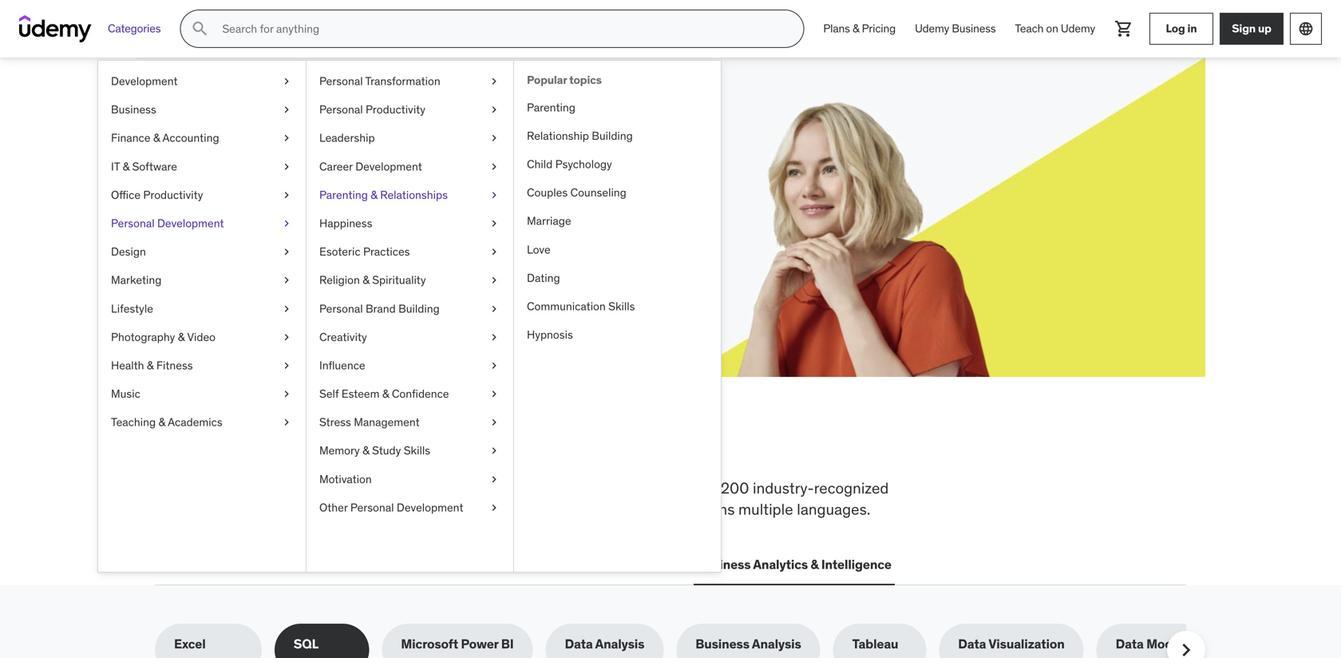 Task type: vqa. For each thing, say whether or not it's contained in the screenshot.
skills
yes



Task type: describe. For each thing, give the bounding box(es) containing it.
1 horizontal spatial skills
[[404, 443, 431, 458]]

web development button
[[155, 546, 271, 584]]

spans
[[695, 500, 735, 519]]

log in
[[1167, 21, 1198, 36]]

1 vertical spatial your
[[259, 167, 283, 183]]

brand
[[366, 301, 396, 316]]

photography & video
[[111, 330, 216, 344]]

content
[[610, 478, 663, 498]]

child psychology link
[[514, 150, 721, 179]]

influence
[[320, 358, 365, 373]]

xsmall image for personal productivity
[[488, 102, 501, 118]]

leadership button
[[397, 546, 470, 584]]

submit search image
[[190, 19, 210, 38]]

xsmall image for career development
[[488, 159, 501, 174]]

communication for communication skills
[[527, 299, 606, 313]]

business analysis
[[696, 636, 802, 652]]

xsmall image for happiness
[[488, 216, 501, 231]]

xsmall image for health & fitness
[[280, 358, 293, 373]]

rounded
[[427, 500, 484, 519]]

plans & pricing
[[824, 21, 896, 36]]

0 vertical spatial skills
[[265, 426, 351, 467]]

covering critical workplace skills to technical topics, including prep content for over 200 industry-recognized certifications, our catalog supports well-rounded professional development and spans multiple languages.
[[155, 478, 889, 519]]

xsmall image for marketing
[[280, 273, 293, 288]]

dating link
[[514, 264, 721, 292]]

log
[[1167, 21, 1186, 36]]

shopping cart with 0 items image
[[1115, 19, 1134, 38]]

health & fitness link
[[98, 351, 306, 380]]

xsmall image for design
[[280, 244, 293, 260]]

xsmall image for stress management
[[488, 415, 501, 430]]

future
[[393, 127, 472, 160]]

stress
[[320, 415, 351, 429]]

other personal development
[[320, 500, 464, 515]]

& for it & software
[[123, 159, 130, 174]]

accounting
[[163, 131, 219, 145]]

data for data analysis
[[565, 636, 593, 652]]

xsmall image for personal brand building
[[488, 301, 501, 317]]

sign up
[[1233, 21, 1272, 36]]

workplace
[[268, 478, 338, 498]]

personal inside other personal development 'link'
[[351, 500, 394, 515]]

influence link
[[307, 351, 514, 380]]

development
[[574, 500, 662, 519]]

academics
[[168, 415, 223, 429]]

& for photography & video
[[178, 330, 185, 344]]

technical
[[396, 478, 458, 498]]

xsmall image for music
[[280, 386, 293, 402]]

xsmall image for influence
[[488, 358, 501, 373]]

parenting & relationships link
[[307, 181, 514, 209]]

spirituality
[[372, 273, 426, 287]]

xsmall image for development
[[280, 73, 293, 89]]

& right esteem
[[383, 387, 389, 401]]

development down categories dropdown button on the top left
[[111, 74, 178, 88]]

marriage
[[527, 214, 572, 228]]

personal development link
[[98, 209, 306, 238]]

1 vertical spatial in
[[503, 426, 534, 467]]

building inside parenting & relationships element
[[592, 129, 633, 143]]

esoteric practices
[[320, 244, 410, 259]]

creativity
[[320, 330, 367, 344]]

health & fitness
[[111, 358, 193, 373]]

for inside the skills for your future expand your potential with a course. starting at just $12.99 through dec 15.
[[289, 127, 326, 160]]

couples counseling link
[[514, 179, 721, 207]]

up
[[1259, 21, 1272, 36]]

marketing
[[111, 273, 162, 287]]

stress management
[[320, 415, 420, 429]]

development for web development
[[188, 556, 268, 573]]

photography
[[111, 330, 175, 344]]

topic filters element
[[155, 624, 1222, 658]]

religion & spirituality link
[[307, 266, 514, 295]]

finance
[[111, 131, 151, 145]]

& inside button
[[811, 556, 819, 573]]

communication skills link
[[514, 292, 721, 321]]

creativity link
[[307, 323, 514, 351]]

teach on udemy
[[1016, 21, 1096, 36]]

just
[[485, 167, 506, 183]]

udemy inside 'link'
[[1061, 21, 1096, 36]]

couples counseling
[[527, 185, 627, 200]]

health
[[111, 358, 144, 373]]

languages.
[[797, 500, 871, 519]]

xsmall image for it & software
[[280, 159, 293, 174]]

religion & spirituality
[[320, 273, 426, 287]]

esoteric practices link
[[307, 238, 514, 266]]

1 udemy from the left
[[915, 21, 950, 36]]

including
[[510, 478, 572, 498]]

fitness
[[156, 358, 193, 373]]

design link
[[98, 238, 306, 266]]

skills for your future expand your potential with a course. starting at just $12.99 through dec 15.
[[212, 127, 506, 201]]

catalog
[[276, 500, 326, 519]]

teach
[[1016, 21, 1044, 36]]

plans & pricing link
[[814, 10, 906, 48]]

development link
[[98, 67, 306, 96]]

potential
[[286, 167, 337, 183]]

parenting link
[[514, 93, 721, 122]]

teaching & academics link
[[98, 408, 306, 437]]

15.
[[328, 184, 343, 201]]

over
[[689, 478, 718, 498]]

topics
[[570, 73, 602, 87]]

xsmall image for self esteem & confidence
[[488, 386, 501, 402]]

xsmall image for lifestyle
[[280, 301, 293, 317]]

finance & accounting
[[111, 131, 219, 145]]

certifications
[[300, 556, 381, 573]]

office
[[111, 188, 141, 202]]

certifications,
[[155, 500, 247, 519]]

well-
[[394, 500, 427, 519]]

leadership link
[[307, 124, 514, 152]]

psychology
[[556, 157, 612, 171]]

analysis for business analysis
[[752, 636, 802, 652]]

through
[[254, 184, 299, 201]]

modeling
[[1147, 636, 1203, 652]]

memory
[[320, 443, 360, 458]]

parenting & relationships
[[320, 188, 448, 202]]

love
[[527, 242, 551, 257]]

& for plans & pricing
[[853, 21, 860, 36]]

& for parenting & relationships
[[371, 188, 378, 202]]

communication for communication
[[583, 556, 678, 573]]

analytics
[[754, 556, 808, 573]]

it certifications button
[[284, 546, 385, 584]]

in inside log in link
[[1188, 21, 1198, 36]]

skills inside the skills for your future expand your potential with a course. starting at just $12.99 through dec 15.
[[212, 127, 284, 160]]

parenting for parenting
[[527, 100, 576, 114]]

at
[[471, 167, 482, 183]]



Task type: locate. For each thing, give the bounding box(es) containing it.
0 vertical spatial for
[[289, 127, 326, 160]]

personal down to
[[351, 500, 394, 515]]

office productivity link
[[98, 181, 306, 209]]

0 vertical spatial it
[[111, 159, 120, 174]]

xsmall image inside other personal development 'link'
[[488, 500, 501, 516]]

data left 'modeling'
[[1116, 636, 1144, 652]]

for up the and
[[666, 478, 685, 498]]

udemy right the on on the top of the page
[[1061, 21, 1096, 36]]

skills inside parenting & relationships element
[[609, 299, 635, 313]]

2 udemy from the left
[[1061, 21, 1096, 36]]

marriage link
[[514, 207, 721, 235]]

productivity inside office productivity link
[[143, 188, 203, 202]]

it inside button
[[287, 556, 298, 573]]

development down office productivity link
[[157, 216, 224, 230]]

0 horizontal spatial for
[[289, 127, 326, 160]]

communication inside communication button
[[583, 556, 678, 573]]

xsmall image for personal development
[[280, 216, 293, 231]]

teaching
[[111, 415, 156, 429]]

skills up workplace at bottom
[[265, 426, 351, 467]]

building down 'parenting' link
[[592, 129, 633, 143]]

development for personal development
[[157, 216, 224, 230]]

love link
[[514, 235, 721, 264]]

0 vertical spatial parenting
[[527, 100, 576, 114]]

skills
[[265, 426, 351, 467], [342, 478, 376, 498]]

your up through
[[259, 167, 283, 183]]

& right 'teaching' in the left of the page
[[159, 415, 165, 429]]

xsmall image inside the 'religion & spirituality' link
[[488, 273, 501, 288]]

skills up expand
[[212, 127, 284, 160]]

visualization
[[989, 636, 1065, 652]]

on
[[1047, 21, 1059, 36]]

personal for personal transformation
[[320, 74, 363, 88]]

xsmall image for memory & study skills
[[488, 443, 501, 459]]

xsmall image for business
[[280, 102, 293, 118]]

analysis
[[596, 636, 645, 652], [752, 636, 802, 652]]

expand
[[212, 167, 255, 183]]

1 horizontal spatial productivity
[[366, 102, 426, 117]]

office productivity
[[111, 188, 203, 202]]

xsmall image inside leadership link
[[488, 130, 501, 146]]

0 horizontal spatial parenting
[[320, 188, 368, 202]]

development down technical
[[397, 500, 464, 515]]

personal for personal development
[[111, 216, 155, 230]]

1 horizontal spatial building
[[592, 129, 633, 143]]

self
[[320, 387, 339, 401]]

hypnosis
[[527, 328, 573, 342]]

personal transformation
[[320, 74, 441, 88]]

categories button
[[98, 10, 170, 48]]

microsoft power bi
[[401, 636, 514, 652]]

our
[[251, 500, 273, 519]]

1 vertical spatial building
[[399, 301, 440, 316]]

0 horizontal spatial your
[[259, 167, 283, 183]]

career development
[[320, 159, 422, 174]]

skills down stress management link
[[404, 443, 431, 458]]

udemy right pricing
[[915, 21, 950, 36]]

self esteem & confidence link
[[307, 380, 514, 408]]

business link
[[98, 96, 306, 124]]

xsmall image inside "personal transformation" link
[[488, 73, 501, 89]]

for inside "covering critical workplace skills to technical topics, including prep content for over 200 industry-recognized certifications, our catalog supports well-rounded professional development and spans multiple languages."
[[666, 478, 685, 498]]

0 horizontal spatial udemy
[[915, 21, 950, 36]]

personal inside personal development link
[[111, 216, 155, 230]]

leadership inside button
[[401, 556, 467, 573]]

& left study on the bottom left of the page
[[363, 443, 370, 458]]

personal inside personal productivity "link"
[[320, 102, 363, 117]]

xsmall image inside esoteric practices link
[[488, 244, 501, 260]]

practices
[[363, 244, 410, 259]]

memory & study skills
[[320, 443, 431, 458]]

xsmall image for religion & spirituality
[[488, 273, 501, 288]]

0 horizontal spatial skills
[[212, 127, 284, 160]]

personal up the personal productivity
[[320, 74, 363, 88]]

skills up 'supports'
[[342, 478, 376, 498]]

course.
[[377, 167, 418, 183]]

business for business analysis
[[696, 636, 750, 652]]

child psychology
[[527, 157, 612, 171]]

1 vertical spatial for
[[666, 478, 685, 498]]

parenting down with
[[320, 188, 368, 202]]

udemy image
[[19, 15, 92, 42]]

xsmall image inside lifestyle link
[[280, 301, 293, 317]]

your up with
[[331, 127, 389, 160]]

& right "plans"
[[853, 21, 860, 36]]

productivity up personal development
[[143, 188, 203, 202]]

categories
[[108, 21, 161, 36]]

1 horizontal spatial leadership
[[401, 556, 467, 573]]

xsmall image for teaching & academics
[[280, 415, 293, 430]]

software
[[132, 159, 177, 174]]

parenting for parenting & relationships
[[320, 188, 368, 202]]

development up 'parenting & relationships'
[[356, 159, 422, 174]]

0 vertical spatial in
[[1188, 21, 1198, 36]]

xsmall image inside memory & study skills link
[[488, 443, 501, 459]]

career
[[320, 159, 353, 174]]

xsmall image for motivation
[[488, 472, 501, 487]]

in up the including
[[503, 426, 534, 467]]

your
[[331, 127, 389, 160], [259, 167, 283, 183]]

1 vertical spatial leadership
[[401, 556, 467, 573]]

it for it & software
[[111, 159, 120, 174]]

0 horizontal spatial leadership
[[320, 131, 375, 145]]

2 analysis from the left
[[752, 636, 802, 652]]

business analytics & intelligence
[[697, 556, 892, 573]]

communication button
[[580, 546, 681, 584]]

productivity for personal productivity
[[366, 102, 426, 117]]

leadership
[[320, 131, 375, 145], [401, 556, 467, 573]]

personal down the personal transformation at the top
[[320, 102, 363, 117]]

xsmall image
[[488, 102, 501, 118], [280, 130, 293, 146], [488, 130, 501, 146], [280, 159, 293, 174], [488, 159, 501, 174], [488, 187, 501, 203], [280, 244, 293, 260], [280, 273, 293, 288], [488, 301, 501, 317], [488, 329, 501, 345], [280, 415, 293, 430]]

career development link
[[307, 152, 514, 181]]

finance & accounting link
[[98, 124, 306, 152]]

personal inside "personal transformation" link
[[320, 74, 363, 88]]

development inside 'link'
[[397, 500, 464, 515]]

personal down religion
[[320, 301, 363, 316]]

sign up link
[[1221, 13, 1284, 45]]

1 vertical spatial parenting
[[320, 188, 368, 202]]

0 vertical spatial leadership
[[320, 131, 375, 145]]

xsmall image for leadership
[[488, 130, 501, 146]]

& down a
[[371, 188, 378, 202]]

productivity inside personal productivity "link"
[[366, 102, 426, 117]]

communication down development
[[583, 556, 678, 573]]

skills down dating link
[[609, 299, 635, 313]]

Search for anything text field
[[219, 15, 785, 42]]

xsmall image inside personal development link
[[280, 216, 293, 231]]

xsmall image inside music "link"
[[280, 386, 293, 402]]

science
[[517, 556, 564, 573]]

xsmall image inside 'personal brand building' link
[[488, 301, 501, 317]]

0 horizontal spatial building
[[399, 301, 440, 316]]

xsmall image inside business link
[[280, 102, 293, 118]]

confidence
[[392, 387, 449, 401]]

video
[[187, 330, 216, 344]]

xsmall image inside office productivity link
[[280, 187, 293, 203]]

motivation
[[320, 472, 372, 486]]

leadership for "leadership" button
[[401, 556, 467, 573]]

1 vertical spatial it
[[287, 556, 298, 573]]

lifestyle
[[111, 301, 153, 316]]

1 horizontal spatial for
[[666, 478, 685, 498]]

it up office
[[111, 159, 120, 174]]

motivation link
[[307, 465, 514, 494]]

xsmall image for esoteric practices
[[488, 244, 501, 260]]

development inside 'button'
[[188, 556, 268, 573]]

photography & video link
[[98, 323, 306, 351]]

choose a language image
[[1299, 21, 1315, 37]]

productivity
[[366, 102, 426, 117], [143, 188, 203, 202]]

1 horizontal spatial analysis
[[752, 636, 802, 652]]

data for data science
[[486, 556, 514, 573]]

& for religion & spirituality
[[363, 273, 370, 287]]

stress management link
[[307, 408, 514, 437]]

couples
[[527, 185, 568, 200]]

xsmall image inside self esteem & confidence link
[[488, 386, 501, 402]]

xsmall image inside health & fitness link
[[280, 358, 293, 373]]

and
[[666, 500, 691, 519]]

xsmall image inside creativity link
[[488, 329, 501, 345]]

transformation
[[365, 74, 441, 88]]

development right web
[[188, 556, 268, 573]]

personal inside 'personal brand building' link
[[320, 301, 363, 316]]

xsmall image
[[280, 73, 293, 89], [488, 73, 501, 89], [280, 102, 293, 118], [280, 187, 293, 203], [280, 216, 293, 231], [488, 216, 501, 231], [488, 244, 501, 260], [488, 273, 501, 288], [280, 301, 293, 317], [280, 329, 293, 345], [280, 358, 293, 373], [488, 358, 501, 373], [280, 386, 293, 402], [488, 386, 501, 402], [488, 415, 501, 430], [488, 443, 501, 459], [488, 472, 501, 487], [488, 500, 501, 516]]

xsmall image for creativity
[[488, 329, 501, 345]]

data left visualization
[[959, 636, 987, 652]]

xsmall image inside 'marketing' link
[[280, 273, 293, 288]]

popular
[[527, 73, 567, 87]]

xsmall image inside finance & accounting link
[[280, 130, 293, 146]]

& right religion
[[363, 273, 370, 287]]

0 vertical spatial productivity
[[366, 102, 426, 117]]

xsmall image inside development link
[[280, 73, 293, 89]]

personal for personal productivity
[[320, 102, 363, 117]]

bi
[[501, 636, 514, 652]]

productivity for office productivity
[[143, 188, 203, 202]]

0 vertical spatial your
[[331, 127, 389, 160]]

business for business
[[111, 102, 156, 117]]

next image
[[1174, 638, 1200, 658]]

in right log
[[1188, 21, 1198, 36]]

communication inside communication skills link
[[527, 299, 606, 313]]

& right health
[[147, 358, 154, 373]]

parenting down popular
[[527, 100, 576, 114]]

& for teaching & academics
[[159, 415, 165, 429]]

teaching & academics
[[111, 415, 223, 429]]

xsmall image for personal transformation
[[488, 73, 501, 89]]

1 horizontal spatial it
[[287, 556, 298, 573]]

skills inside "covering critical workplace skills to technical topics, including prep content for over 200 industry-recognized certifications, our catalog supports well-rounded professional development and spans multiple languages."
[[342, 478, 376, 498]]

other
[[320, 500, 348, 515]]

0 horizontal spatial productivity
[[143, 188, 203, 202]]

it for it certifications
[[287, 556, 298, 573]]

2 vertical spatial skills
[[404, 443, 431, 458]]

critical
[[219, 478, 265, 498]]

business inside topic filters element
[[696, 636, 750, 652]]

data for data visualization
[[959, 636, 987, 652]]

business inside button
[[697, 556, 751, 573]]

xsmall image for finance & accounting
[[280, 130, 293, 146]]

leadership up career
[[320, 131, 375, 145]]

1 vertical spatial skills
[[609, 299, 635, 313]]

building down the 'religion & spirituality' link at the top of the page
[[399, 301, 440, 316]]

it
[[111, 159, 120, 174], [287, 556, 298, 573]]

personal development
[[111, 216, 224, 230]]

0 vertical spatial communication
[[527, 299, 606, 313]]

1 vertical spatial productivity
[[143, 188, 203, 202]]

1 vertical spatial communication
[[583, 556, 678, 573]]

all
[[155, 426, 202, 467]]

xsmall image for photography & video
[[280, 329, 293, 345]]

xsmall image inside teaching & academics link
[[280, 415, 293, 430]]

child
[[527, 157, 553, 171]]

0 horizontal spatial analysis
[[596, 636, 645, 652]]

personal for personal brand building
[[320, 301, 363, 316]]

1 vertical spatial skills
[[342, 478, 376, 498]]

& left video on the bottom left
[[178, 330, 185, 344]]

0 vertical spatial building
[[592, 129, 633, 143]]

0 vertical spatial skills
[[212, 127, 284, 160]]

memory & study skills link
[[307, 437, 514, 465]]

xsmall image inside happiness link
[[488, 216, 501, 231]]

power
[[461, 636, 499, 652]]

analysis for data analysis
[[596, 636, 645, 652]]

self esteem & confidence
[[320, 387, 449, 401]]

communication up hypnosis
[[527, 299, 606, 313]]

with
[[340, 167, 364, 183]]

& right analytics
[[811, 556, 819, 573]]

study
[[372, 443, 401, 458]]

data right bi
[[565, 636, 593, 652]]

& for finance & accounting
[[153, 131, 160, 145]]

personal brand building link
[[307, 295, 514, 323]]

data left science
[[486, 556, 514, 573]]

xsmall image inside career development link
[[488, 159, 501, 174]]

design
[[111, 244, 146, 259]]

xsmall image for office productivity
[[280, 187, 293, 203]]

data for data modeling
[[1116, 636, 1144, 652]]

data science button
[[483, 546, 567, 584]]

& right finance
[[153, 131, 160, 145]]

to
[[379, 478, 393, 498]]

xsmall image inside design link
[[280, 244, 293, 260]]

xsmall image inside influence link
[[488, 358, 501, 373]]

it left certifications
[[287, 556, 298, 573]]

lifestyle link
[[98, 295, 306, 323]]

business
[[952, 21, 996, 36], [111, 102, 156, 117], [697, 556, 751, 573], [696, 636, 750, 652]]

plans
[[824, 21, 851, 36]]

data inside button
[[486, 556, 514, 573]]

0 horizontal spatial in
[[503, 426, 534, 467]]

data analysis
[[565, 636, 645, 652]]

1 horizontal spatial your
[[331, 127, 389, 160]]

topics,
[[461, 478, 506, 498]]

professional
[[487, 500, 570, 519]]

excel
[[174, 636, 206, 652]]

development for career development
[[356, 159, 422, 174]]

parenting & relationships element
[[514, 61, 721, 572]]

& up office
[[123, 159, 130, 174]]

leadership down rounded
[[401, 556, 467, 573]]

0 horizontal spatial it
[[111, 159, 120, 174]]

xsmall image inside parenting & relationships link
[[488, 187, 501, 203]]

1 analysis from the left
[[596, 636, 645, 652]]

xsmall image inside personal productivity "link"
[[488, 102, 501, 118]]

productivity down the transformation
[[366, 102, 426, 117]]

xsmall image inside it & software link
[[280, 159, 293, 174]]

business for business analytics & intelligence
[[697, 556, 751, 573]]

leadership for leadership link
[[320, 131, 375, 145]]

1 horizontal spatial udemy
[[1061, 21, 1096, 36]]

tableau
[[853, 636, 899, 652]]

& for memory & study skills
[[363, 443, 370, 458]]

xsmall image for parenting & relationships
[[488, 187, 501, 203]]

xsmall image inside stress management link
[[488, 415, 501, 430]]

1 horizontal spatial parenting
[[527, 100, 576, 114]]

& for health & fitness
[[147, 358, 154, 373]]

personal up design
[[111, 216, 155, 230]]

1 horizontal spatial in
[[1188, 21, 1198, 36]]

xsmall image inside motivation link
[[488, 472, 501, 487]]

xsmall image inside the photography & video link
[[280, 329, 293, 345]]

place
[[603, 426, 687, 467]]

it certifications
[[287, 556, 381, 573]]

data science
[[486, 556, 564, 573]]

2 horizontal spatial skills
[[609, 299, 635, 313]]

for up potential at the left of the page
[[289, 127, 326, 160]]

for
[[289, 127, 326, 160], [666, 478, 685, 498]]

xsmall image for other personal development
[[488, 500, 501, 516]]

a
[[367, 167, 374, 183]]



